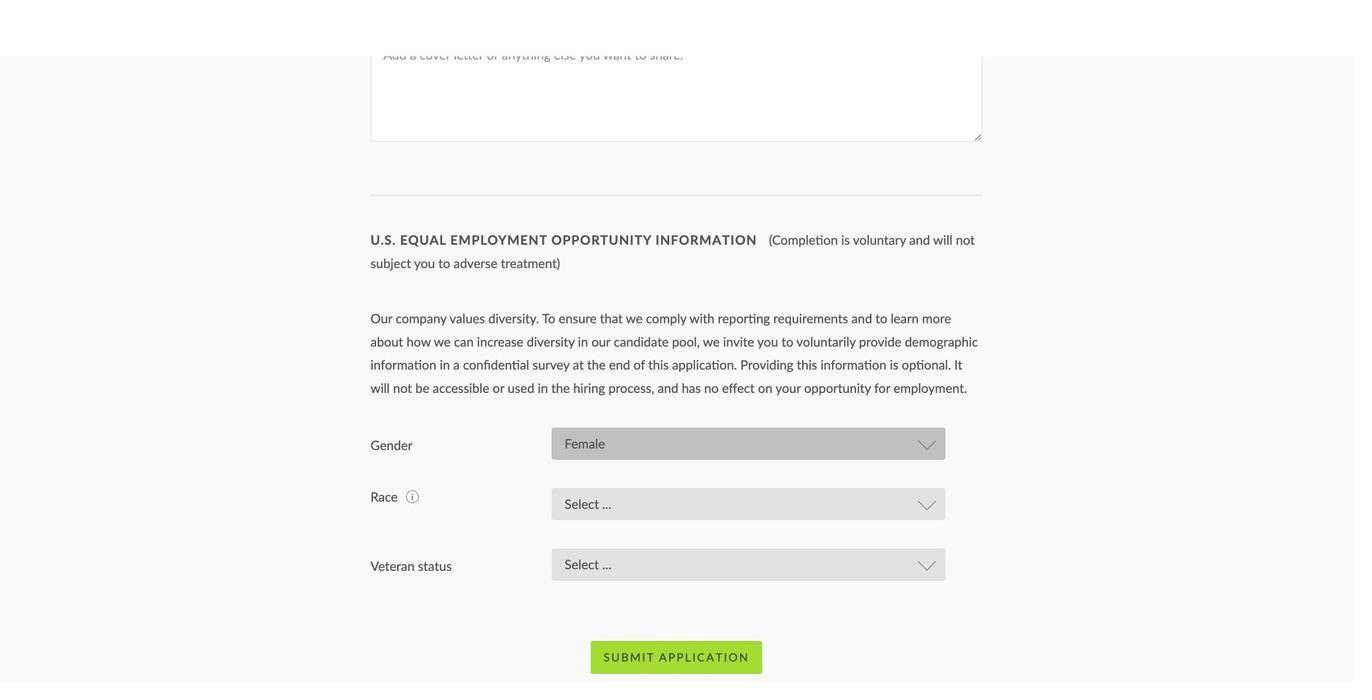 Task type: vqa. For each thing, say whether or not it's contained in the screenshot.
NuvoAir logo
no



Task type: locate. For each thing, give the bounding box(es) containing it.
Add a cover letter or anything else you want to share. text field
[[371, 37, 983, 142]]

click to see details about each option. image
[[406, 491, 419, 504]]



